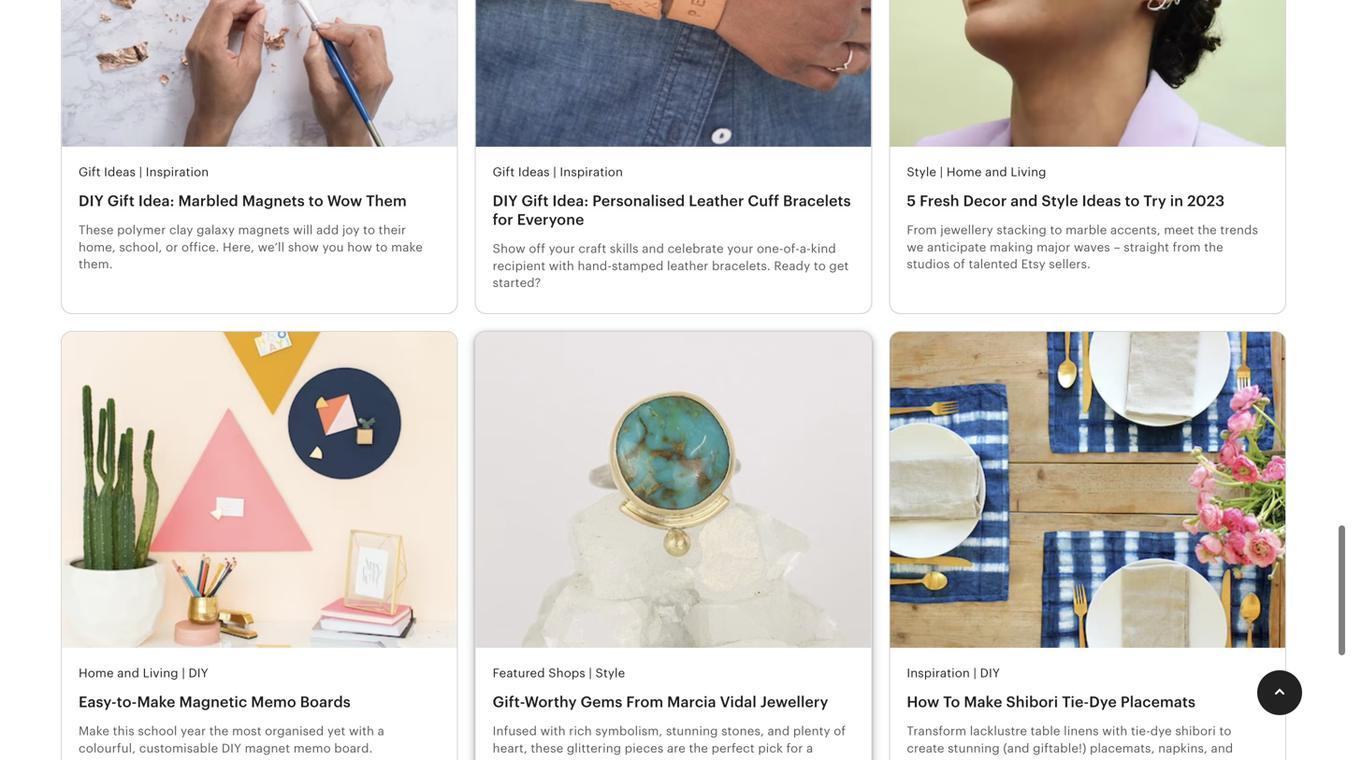 Task type: describe. For each thing, give the bounding box(es) containing it.
(and
[[1003, 742, 1030, 756]]

from
[[1173, 240, 1201, 254]]

stunning inside transform lacklustre table linens with tie-dye shibori to create stunning (and giftable!) placemats, napkins, and more.
[[948, 742, 1000, 756]]

how
[[907, 694, 940, 711]]

to down their
[[376, 240, 388, 254]]

heart,
[[493, 742, 528, 756]]

to left "try"
[[1125, 193, 1140, 210]]

magnets
[[242, 193, 305, 210]]

2 horizontal spatial inspiration
[[907, 667, 970, 681]]

year
[[181, 725, 206, 739]]

make for to
[[964, 694, 1002, 711]]

gift up these
[[79, 165, 101, 179]]

add
[[316, 223, 339, 237]]

gift-worthy gems from marcia vidal jewellery
[[493, 694, 828, 711]]

5 fresh decor and style ideas to try in 2023 link
[[907, 192, 1269, 211]]

for inside the diy gift idea: personalised leather cuff bracelets for everyone
[[493, 212, 513, 228]]

to right joy
[[363, 223, 375, 237]]

clay
[[169, 223, 193, 237]]

diy inside the make this school year the most organised yet with a colourful, customisable diy magnet memo board.
[[222, 742, 241, 756]]

and up decor
[[985, 165, 1007, 179]]

etsy
[[1021, 257, 1046, 271]]

office.
[[181, 240, 219, 254]]

from inside from jewellery stacking to marble accents, meet the trends we anticipate making major waves – straight from the studios of talented etsy sellers.
[[907, 223, 937, 237]]

diy up magnetic
[[188, 667, 208, 681]]

a inside the make this school year the most organised yet with a colourful, customisable diy magnet memo board.
[[378, 725, 384, 739]]

wow
[[327, 193, 362, 210]]

joy
[[342, 223, 360, 237]]

easy-to-make magnetic memo boards
[[79, 694, 351, 711]]

colourful,
[[79, 742, 136, 756]]

perfect
[[712, 742, 755, 756]]

the up from
[[1198, 223, 1217, 237]]

stacking
[[997, 223, 1047, 237]]

galaxy
[[197, 223, 235, 237]]

stunning inside infused with rich symbolism, stunning stones, and plenty of heart, these glittering pieces are the perfect pick for a thoughtful present.
[[666, 725, 718, 739]]

school
[[138, 725, 177, 739]]

bracelets.
[[712, 259, 771, 273]]

of inside infused with rich symbolism, stunning stones, and plenty of heart, these glittering pieces are the perfect pick for a thoughtful present.
[[834, 725, 846, 739]]

make for to-
[[137, 694, 176, 711]]

to-
[[117, 694, 137, 711]]

gift up show
[[493, 165, 515, 179]]

here,
[[223, 240, 254, 254]]

hand-
[[578, 259, 612, 273]]

get
[[829, 259, 849, 273]]

how to make shibori tie-dye placemats
[[907, 694, 1196, 711]]

0 horizontal spatial living
[[143, 667, 178, 681]]

glittering
[[567, 742, 621, 756]]

talented
[[969, 257, 1018, 271]]

school,
[[119, 240, 162, 254]]

these
[[79, 223, 114, 237]]

how to make shibori tie-dye placemats link
[[907, 693, 1269, 712]]

easy-
[[79, 694, 117, 711]]

gift inside the diy gift idea: personalised leather cuff bracelets for everyone
[[522, 193, 549, 210]]

marcia
[[667, 694, 716, 711]]

2 your from the left
[[727, 242, 754, 256]]

straight
[[1124, 240, 1170, 254]]

table
[[1031, 725, 1061, 739]]

of-
[[784, 242, 800, 256]]

marble
[[1066, 223, 1107, 237]]

off
[[529, 242, 545, 256]]

lacklustre
[[970, 725, 1027, 739]]

make this school year the most organised yet with a colourful, customisable diy magnet memo board.
[[79, 725, 384, 756]]

cuff
[[748, 193, 779, 210]]

making
[[990, 240, 1033, 254]]

from jewellery stacking to marble accents, meet the trends we anticipate making major waves – straight from the studios of talented etsy sellers.
[[907, 223, 1258, 271]]

personalised
[[592, 193, 685, 210]]

create
[[907, 742, 945, 756]]

their
[[379, 223, 406, 237]]

1 vertical spatial home and living
[[79, 667, 178, 681]]

easy-to-make magnetic memo boards link
[[79, 693, 440, 712]]

try
[[1144, 193, 1167, 210]]

2023
[[1187, 193, 1225, 210]]

2 horizontal spatial ideas
[[1082, 193, 1121, 210]]

gift ideas for diy gift idea: personalised leather cuff bracelets for everyone
[[493, 165, 550, 179]]

diy gift idea: personalised leather cuff bracelets for everyone link
[[493, 192, 854, 229]]

you
[[322, 240, 344, 254]]

anticipate
[[927, 240, 987, 254]]

and up 'to-'
[[117, 667, 139, 681]]

a-
[[800, 242, 811, 256]]

one-
[[757, 242, 784, 256]]

everyone
[[517, 212, 584, 228]]

magnets
[[238, 223, 290, 237]]

waves –
[[1074, 240, 1121, 254]]

of inside from jewellery stacking to marble accents, meet the trends we anticipate making major waves – straight from the studios of talented etsy sellers.
[[953, 257, 965, 271]]

inspiration for marbled
[[146, 165, 209, 179]]

memo
[[293, 742, 331, 756]]

sellers.
[[1049, 257, 1091, 271]]

marbled
[[178, 193, 238, 210]]

2 horizontal spatial style
[[1042, 193, 1078, 210]]

to inside transform lacklustre table linens with tie-dye shibori to create stunning (and giftable!) placemats, napkins, and more.
[[1219, 725, 1232, 739]]

boards
[[300, 694, 351, 711]]

show
[[493, 242, 526, 256]]

worthy
[[525, 694, 577, 711]]



Task type: vqa. For each thing, say whether or not it's contained in the screenshot.


Task type: locate. For each thing, give the bounding box(es) containing it.
major
[[1037, 240, 1071, 254]]

0 horizontal spatial gift ideas
[[79, 165, 136, 179]]

decor
[[963, 193, 1007, 210]]

1 horizontal spatial your
[[727, 242, 754, 256]]

these polymer clay galaxy magnets will add joy to their home, school, or office. here, we'll show you how to make them.
[[79, 223, 423, 271]]

1 horizontal spatial home
[[947, 165, 982, 179]]

gift up the 'polymer'
[[107, 193, 135, 210]]

0 vertical spatial for
[[493, 212, 513, 228]]

customisable
[[139, 742, 218, 756]]

gift-worthy gems from marcia vidal jewellery link
[[493, 693, 854, 712]]

1 horizontal spatial of
[[953, 257, 965, 271]]

0 horizontal spatial for
[[493, 212, 513, 228]]

1 gift ideas from the left
[[79, 165, 136, 179]]

0 horizontal spatial style
[[596, 667, 625, 681]]

stunning down lacklustre
[[948, 742, 1000, 756]]

diy up lacklustre
[[980, 667, 1000, 681]]

2 vertical spatial style
[[596, 667, 625, 681]]

0 horizontal spatial stunning
[[666, 725, 718, 739]]

and up stacking
[[1011, 193, 1038, 210]]

1 horizontal spatial from
[[907, 223, 937, 237]]

0 horizontal spatial inspiration
[[146, 165, 209, 179]]

the
[[1198, 223, 1217, 237], [1204, 240, 1224, 254], [209, 725, 229, 739], [689, 742, 708, 756]]

stunning
[[666, 725, 718, 739], [948, 742, 1000, 756]]

diy gift idea: personalised leather cuff bracelets for everyone
[[493, 193, 851, 228]]

idea: up everyone
[[552, 193, 589, 210]]

make right to
[[964, 694, 1002, 711]]

ideas up the 'polymer'
[[104, 165, 136, 179]]

1 vertical spatial a
[[806, 742, 813, 756]]

giftable!)
[[1033, 742, 1087, 756]]

make up school
[[137, 694, 176, 711]]

ideas up marble
[[1082, 193, 1121, 210]]

placemats
[[1121, 694, 1196, 711]]

1 vertical spatial style
[[1042, 193, 1078, 210]]

5
[[907, 193, 916, 210]]

to inside the show off your craft skills and celebrate your one-of-a-kind recipient with hand-stamped leather bracelets. ready to get started?
[[814, 259, 826, 273]]

them
[[366, 193, 407, 210]]

home
[[947, 165, 982, 179], [79, 667, 114, 681]]

idea:
[[138, 193, 175, 210], [552, 193, 589, 210]]

1 vertical spatial from
[[626, 694, 664, 711]]

to left wow
[[309, 193, 323, 210]]

stamped
[[612, 259, 664, 273]]

1 vertical spatial of
[[834, 725, 846, 739]]

0 vertical spatial of
[[953, 257, 965, 271]]

and down shibori
[[1211, 742, 1233, 756]]

style up marble
[[1042, 193, 1078, 210]]

bracelets
[[783, 193, 851, 210]]

these
[[531, 742, 563, 756]]

idea: inside the diy gift idea: personalised leather cuff bracelets for everyone
[[552, 193, 589, 210]]

ideas for diy gift idea: personalised leather cuff bracelets for everyone
[[518, 165, 550, 179]]

the right 'are'
[[689, 742, 708, 756]]

with up these
[[540, 725, 566, 739]]

diy up show
[[493, 193, 518, 210]]

from up the symbolism,
[[626, 694, 664, 711]]

home and living up 'to-'
[[79, 667, 178, 681]]

2 idea: from the left
[[552, 193, 589, 210]]

recipient
[[493, 259, 546, 273]]

0 vertical spatial living
[[1011, 165, 1046, 179]]

featured
[[493, 667, 545, 681]]

0 horizontal spatial a
[[378, 725, 384, 739]]

dye
[[1089, 694, 1117, 711]]

1 horizontal spatial stunning
[[948, 742, 1000, 756]]

with up placemats,
[[1102, 725, 1128, 739]]

idea: for personalised
[[552, 193, 589, 210]]

1 your from the left
[[549, 242, 575, 256]]

1 vertical spatial home
[[79, 667, 114, 681]]

0 horizontal spatial of
[[834, 725, 846, 739]]

diy inside the diy gift idea: personalised leather cuff bracelets for everyone
[[493, 193, 518, 210]]

1 idea: from the left
[[138, 193, 175, 210]]

0 horizontal spatial your
[[549, 242, 575, 256]]

0 vertical spatial style
[[907, 165, 937, 179]]

gift-
[[493, 694, 525, 711]]

ideas for diy gift idea: marbled magnets to wow them
[[104, 165, 136, 179]]

and up stamped
[[642, 242, 664, 256]]

style up 5
[[907, 165, 937, 179]]

tie-
[[1062, 694, 1089, 711]]

we'll
[[258, 240, 285, 254]]

of right plenty
[[834, 725, 846, 739]]

1 horizontal spatial gift ideas
[[493, 165, 550, 179]]

featured shops
[[493, 667, 585, 681]]

0 horizontal spatial home
[[79, 667, 114, 681]]

0 vertical spatial home and living
[[947, 165, 1046, 179]]

inspiration up personalised
[[560, 165, 623, 179]]

1 horizontal spatial inspiration
[[560, 165, 623, 179]]

1 vertical spatial living
[[143, 667, 178, 681]]

1 horizontal spatial for
[[786, 742, 803, 756]]

magnetic
[[179, 694, 247, 711]]

are
[[667, 742, 686, 756]]

2 horizontal spatial make
[[964, 694, 1002, 711]]

most
[[232, 725, 262, 739]]

for up show
[[493, 212, 513, 228]]

of
[[953, 257, 965, 271], [834, 725, 846, 739]]

the right from
[[1204, 240, 1224, 254]]

idea: for marbled
[[138, 193, 175, 210]]

with
[[549, 259, 574, 273], [349, 725, 374, 739], [540, 725, 566, 739], [1102, 725, 1128, 739]]

and inside the show off your craft skills and celebrate your one-of-a-kind recipient with hand-stamped leather bracelets. ready to get started?
[[642, 242, 664, 256]]

a right "yet"
[[378, 725, 384, 739]]

with inside infused with rich symbolism, stunning stones, and plenty of heart, these glittering pieces are the perfect pick for a thoughtful present.
[[540, 725, 566, 739]]

meet
[[1164, 223, 1194, 237]]

home,
[[79, 240, 116, 254]]

home and living up decor
[[947, 165, 1046, 179]]

with left the hand-
[[549, 259, 574, 273]]

memo
[[251, 694, 296, 711]]

home up decor
[[947, 165, 982, 179]]

your up the bracelets.
[[727, 242, 754, 256]]

idea: inside diy gift idea: marbled magnets to wow them link
[[138, 193, 175, 210]]

for
[[493, 212, 513, 228], [786, 742, 803, 756]]

0 vertical spatial from
[[907, 223, 937, 237]]

and
[[985, 165, 1007, 179], [1011, 193, 1038, 210], [642, 242, 664, 256], [117, 667, 139, 681], [768, 725, 790, 739], [1211, 742, 1233, 756]]

diy down most
[[222, 742, 241, 756]]

make up colourful, at the bottom left of the page
[[79, 725, 110, 739]]

trends
[[1220, 223, 1258, 237]]

jewellery
[[760, 694, 828, 711]]

ideas up everyone
[[518, 165, 550, 179]]

pick
[[758, 742, 783, 756]]

living up '5 fresh decor and style ideas to try in 2023'
[[1011, 165, 1046, 179]]

in
[[1170, 193, 1184, 210]]

1 vertical spatial for
[[786, 742, 803, 756]]

to right shibori
[[1219, 725, 1232, 739]]

gift up everyone
[[522, 193, 549, 210]]

fresh
[[920, 193, 960, 210]]

make inside the make this school year the most organised yet with a colourful, customisable diy magnet memo board.
[[79, 725, 110, 739]]

and inside transform lacklustre table linens with tie-dye shibori to create stunning (and giftable!) placemats, napkins, and more.
[[1211, 742, 1233, 756]]

ideas
[[104, 165, 136, 179], [518, 165, 550, 179], [1082, 193, 1121, 210]]

napkins,
[[1158, 742, 1208, 756]]

with inside the show off your craft skills and celebrate your one-of-a-kind recipient with hand-stamped leather bracelets. ready to get started?
[[549, 259, 574, 273]]

the inside the make this school year the most organised yet with a colourful, customisable diy magnet memo board.
[[209, 725, 229, 739]]

make
[[137, 694, 176, 711], [964, 694, 1002, 711], [79, 725, 110, 739]]

rich
[[569, 725, 592, 739]]

diy gift idea: marbled magnets to wow them link
[[79, 192, 440, 211]]

gems
[[581, 694, 623, 711]]

organised
[[265, 725, 324, 739]]

dye
[[1151, 725, 1172, 739]]

inspiration
[[146, 165, 209, 179], [560, 165, 623, 179], [907, 667, 970, 681]]

0 vertical spatial a
[[378, 725, 384, 739]]

to up major
[[1050, 223, 1062, 237]]

with up board. at the left of the page
[[349, 725, 374, 739]]

for down plenty
[[786, 742, 803, 756]]

gift ideas up these
[[79, 165, 136, 179]]

your
[[549, 242, 575, 256], [727, 242, 754, 256]]

transform lacklustre table linens with tie-dye shibori to create stunning (and giftable!) placemats, napkins, and more.
[[907, 725, 1233, 761]]

a
[[378, 725, 384, 739], [806, 742, 813, 756]]

gift ideas for diy gift idea: marbled magnets to wow them
[[79, 165, 136, 179]]

0 horizontal spatial make
[[79, 725, 110, 739]]

kind
[[811, 242, 836, 256]]

style up gems
[[596, 667, 625, 681]]

1 horizontal spatial make
[[137, 694, 176, 711]]

and inside infused with rich symbolism, stunning stones, and plenty of heart, these glittering pieces are the perfect pick for a thoughtful present.
[[768, 725, 790, 739]]

leather
[[667, 259, 709, 273]]

infused with rich symbolism, stunning stones, and plenty of heart, these glittering pieces are the perfect pick for a thoughtful present.
[[493, 725, 846, 761]]

from up we
[[907, 223, 937, 237]]

home up easy-
[[79, 667, 114, 681]]

your right off
[[549, 242, 575, 256]]

1 horizontal spatial ideas
[[518, 165, 550, 179]]

gift ideas up everyone
[[493, 165, 550, 179]]

infused
[[493, 725, 537, 739]]

from
[[907, 223, 937, 237], [626, 694, 664, 711]]

or
[[166, 240, 178, 254]]

inspiration up to
[[907, 667, 970, 681]]

and up pick
[[768, 725, 790, 739]]

of down anticipate
[[953, 257, 965, 271]]

present.
[[559, 759, 607, 761]]

0 horizontal spatial ideas
[[104, 165, 136, 179]]

accents,
[[1111, 223, 1161, 237]]

shibori
[[1175, 725, 1216, 739]]

this
[[113, 725, 134, 739]]

diy up these
[[79, 193, 104, 210]]

0 horizontal spatial from
[[626, 694, 664, 711]]

to inside from jewellery stacking to marble accents, meet the trends we anticipate making major waves – straight from the studios of talented etsy sellers.
[[1050, 223, 1062, 237]]

make inside easy-to-make magnetic memo boards link
[[137, 694, 176, 711]]

to down kind on the top right of page
[[814, 259, 826, 273]]

shops
[[548, 667, 585, 681]]

0 vertical spatial stunning
[[666, 725, 718, 739]]

stunning up 'are'
[[666, 725, 718, 739]]

to
[[943, 694, 960, 711]]

we
[[907, 240, 924, 254]]

1 horizontal spatial idea:
[[552, 193, 589, 210]]

gift
[[79, 165, 101, 179], [493, 165, 515, 179], [107, 193, 135, 210], [522, 193, 549, 210]]

living up school
[[143, 667, 178, 681]]

0 horizontal spatial home and living
[[79, 667, 178, 681]]

make
[[391, 240, 423, 254]]

from inside "link"
[[626, 694, 664, 711]]

plenty
[[793, 725, 830, 739]]

1 vertical spatial stunning
[[948, 742, 1000, 756]]

0 horizontal spatial idea:
[[138, 193, 175, 210]]

craft
[[579, 242, 606, 256]]

0 vertical spatial home
[[947, 165, 982, 179]]

board.
[[334, 742, 373, 756]]

the inside infused with rich symbolism, stunning stones, and plenty of heart, these glittering pieces are the perfect pick for a thoughtful present.
[[689, 742, 708, 756]]

1 horizontal spatial style
[[907, 165, 937, 179]]

idea: up the 'polymer'
[[138, 193, 175, 210]]

1 horizontal spatial a
[[806, 742, 813, 756]]

the right year
[[209, 725, 229, 739]]

inspiration up marbled
[[146, 165, 209, 179]]

2 gift ideas from the left
[[493, 165, 550, 179]]

for inside infused with rich symbolism, stunning stones, and plenty of heart, these glittering pieces are the perfect pick for a thoughtful present.
[[786, 742, 803, 756]]

inspiration for personalised
[[560, 165, 623, 179]]

1 horizontal spatial home and living
[[947, 165, 1046, 179]]

make inside how to make shibori tie-dye placemats link
[[964, 694, 1002, 711]]

celebrate
[[668, 242, 724, 256]]

with inside the make this school year the most organised yet with a colourful, customisable diy magnet memo board.
[[349, 725, 374, 739]]

leather
[[689, 193, 744, 210]]

magnet
[[245, 742, 290, 756]]

1 horizontal spatial living
[[1011, 165, 1046, 179]]

a down plenty
[[806, 742, 813, 756]]

a inside infused with rich symbolism, stunning stones, and plenty of heart, these glittering pieces are the perfect pick for a thoughtful present.
[[806, 742, 813, 756]]

show
[[288, 240, 319, 254]]

with inside transform lacklustre table linens with tie-dye shibori to create stunning (and giftable!) placemats, napkins, and more.
[[1102, 725, 1128, 739]]



